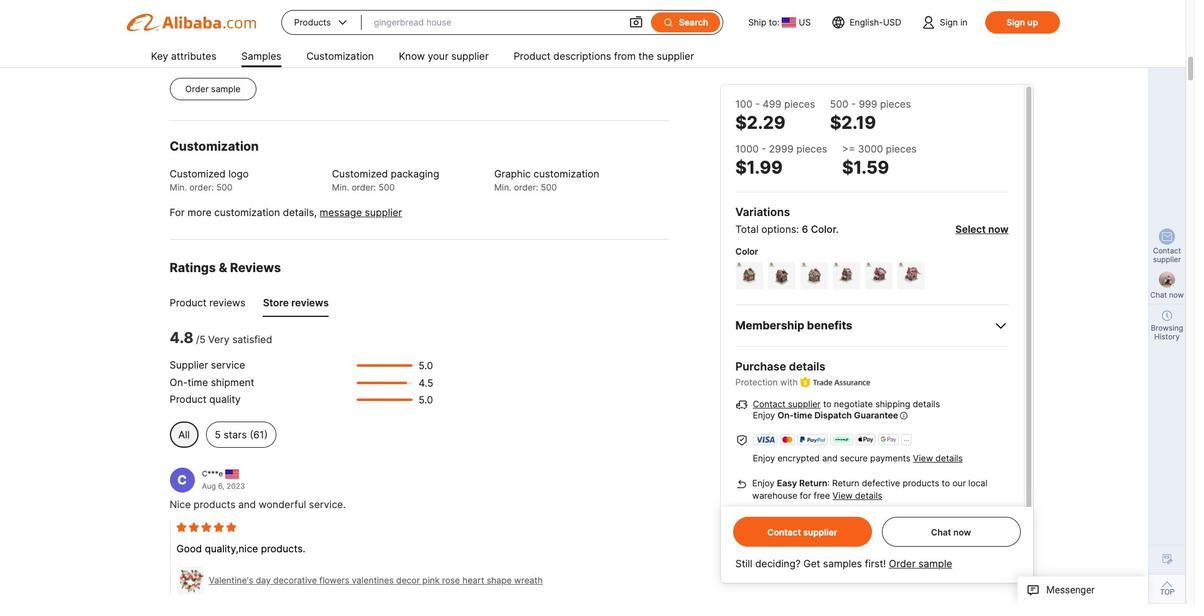 Task type: vqa. For each thing, say whether or not it's contained in the screenshot.
Minor
no



Task type: describe. For each thing, give the bounding box(es) containing it.
product for product reviews
[[170, 297, 207, 309]]

products inside : return defective products to our local warehouse for free
[[903, 478, 940, 488]]

1 horizontal spatial chat
[[1151, 290, 1168, 300]]

500 inside the 500 - 999 pieces $2.19
[[831, 98, 849, 110]]

purchase
[[736, 360, 787, 373]]

valentine's day decorative flowers valentines decor pink rose heart shape wreath
[[209, 575, 543, 585]]

customization link
[[307, 45, 374, 70]]

pieces for $1.99
[[797, 143, 828, 155]]

gingerbread house text field
[[374, 11, 617, 34]]

1 vertical spatial view
[[833, 490, 853, 501]]

details right shipping
[[913, 399, 941, 409]]

5.0 progress bar for supplier service
[[357, 358, 450, 373]]

products
[[294, 17, 331, 27]]

stars
[[224, 429, 247, 441]]

sample
[[170, 49, 205, 62]]

service.
[[309, 499, 346, 511]]

enjoy easy return
[[753, 478, 828, 488]]

product for product quality
[[170, 393, 207, 406]]

maximum order quantity: 1 piece
[[170, 30, 323, 42]]

1 vertical spatial contact
[[753, 399, 786, 409]]

store
[[263, 297, 289, 309]]

ship to:
[[749, 17, 780, 27]]

valentine's day decorative flowers valentines decor pink rose heart shape wreath link
[[209, 575, 543, 585]]

quality
[[210, 393, 241, 406]]

customized packaging min. order : 500
[[332, 168, 440, 193]]

ratings
[[170, 261, 216, 276]]

0 vertical spatial time
[[188, 376, 208, 389]]

1 vertical spatial on-
[[778, 410, 794, 421]]

2 favorites filling image from the left
[[202, 522, 211, 534]]

5 inside 4.8 / 5 very satisfied
[[200, 334, 206, 346]]

sign for sign up
[[1007, 17, 1026, 27]]

 search
[[663, 17, 709, 28]]

enjoy for enjoy easy return
[[753, 478, 775, 488]]

sign up
[[1007, 17, 1039, 27]]

500 for customized logo
[[216, 182, 233, 193]]

nice products and wonderful service.
[[170, 499, 346, 511]]

: for packaging
[[374, 182, 376, 193]]

customized for customized logo
[[170, 168, 226, 180]]

message
[[320, 206, 362, 219]]

your
[[428, 50, 449, 62]]

500 for graphic customization
[[541, 182, 557, 193]]

1 return from the left
[[800, 478, 828, 488]]

···
[[905, 436, 910, 445]]

products 
[[294, 16, 349, 29]]

$1.99
[[736, 157, 783, 178]]

sample inside button
[[211, 84, 241, 94]]

maximum
[[170, 30, 215, 42]]

local
[[969, 478, 988, 488]]

and for secure
[[823, 453, 838, 464]]

piece for sample price: $6.90 / piece
[[269, 49, 296, 62]]

4.5 progress bar
[[357, 375, 450, 390]]

1 vertical spatial now
[[1170, 290, 1185, 300]]

pieces for $2.19
[[881, 98, 912, 110]]

now for chat now button
[[954, 527, 972, 537]]

quality,nice
[[205, 542, 258, 555]]

and for wonderful
[[238, 499, 256, 511]]

shipping
[[876, 399, 911, 409]]

select
[[956, 223, 987, 235]]

$6.90
[[236, 49, 265, 62]]

us
[[799, 17, 811, 27]]

2999
[[769, 143, 794, 155]]

our
[[953, 478, 967, 488]]

search
[[679, 17, 709, 27]]

1 vertical spatial customization
[[170, 139, 259, 154]]

order for graphic customization
[[514, 182, 536, 193]]

(61)
[[250, 429, 268, 441]]

valentine's
[[209, 575, 254, 585]]

enjoy on-time dispatch guarantee
[[753, 410, 899, 421]]

rose
[[442, 575, 460, 585]]

good
[[177, 542, 202, 555]]

1 vertical spatial color
[[736, 246, 759, 257]]

order sample link
[[890, 558, 953, 570]]

500 for customized packaging
[[379, 182, 395, 193]]

min. for graphic customization
[[495, 182, 512, 193]]

&
[[219, 261, 227, 276]]

1 vertical spatial customization
[[214, 206, 280, 219]]

0 vertical spatial view
[[914, 453, 934, 464]]

order sample
[[185, 84, 241, 94]]

details down defective
[[856, 490, 883, 501]]

1 horizontal spatial customization
[[307, 50, 374, 62]]

1 vertical spatial 5
[[215, 429, 221, 441]]

- for $2.19
[[852, 98, 857, 110]]

2023
[[227, 482, 245, 491]]

know your supplier link
[[399, 45, 489, 70]]

>= 3000 pieces $1.59
[[843, 143, 917, 178]]

1 favorites filling image from the left
[[189, 522, 199, 534]]

- for $1.99
[[762, 143, 767, 155]]

graphic customization min. order : 500
[[495, 168, 600, 193]]

key attributes link
[[151, 45, 217, 70]]

500 - 999 pieces $2.19
[[831, 98, 912, 133]]

100
[[736, 98, 753, 110]]

still
[[736, 558, 753, 570]]

protection with
[[736, 377, 798, 387]]

6
[[802, 223, 809, 235]]

reviews for store reviews
[[292, 297, 329, 309]]

all
[[178, 429, 190, 441]]

0 vertical spatial contact
[[1154, 246, 1182, 255]]

0 horizontal spatial products
[[194, 499, 236, 511]]

very
[[208, 334, 230, 346]]

easy
[[778, 478, 798, 488]]

1 horizontal spatial samples
[[242, 50, 282, 62]]

4.5
[[419, 377, 434, 389]]

5.0 for product quality
[[419, 394, 433, 406]]

100 - 499 pieces $2.29
[[736, 98, 816, 133]]

0 horizontal spatial contact supplier
[[768, 527, 838, 537]]

: inside : return defective products to our local warehouse for free
[[828, 478, 830, 488]]

more
[[188, 206, 212, 219]]

c***e
[[202, 469, 223, 479]]

aug 6, 2023
[[202, 482, 245, 491]]

supplier service
[[170, 359, 245, 371]]

pieces for $2.29
[[785, 98, 816, 110]]

pink
[[423, 575, 440, 585]]

tab list containing product reviews
[[170, 289, 670, 317]]

order for customized packaging
[[352, 182, 374, 193]]

product quality
[[170, 393, 241, 406]]

packaging
[[391, 168, 440, 180]]

products.
[[261, 542, 306, 555]]

$2.29
[[736, 112, 786, 133]]

encrypted
[[778, 453, 820, 464]]

in
[[961, 17, 968, 27]]

know your supplier
[[399, 50, 489, 62]]

up
[[1028, 17, 1039, 27]]

1 vertical spatial chat now
[[932, 527, 972, 537]]

day
[[256, 575, 271, 585]]

view details
[[833, 490, 883, 501]]

enjoy encrypted and secure payments view details
[[753, 453, 964, 464]]

4.8 / 5 very satisfied
[[170, 329, 272, 347]]

1000 - 2999 pieces $1.99
[[736, 143, 828, 178]]

key attributes
[[151, 50, 217, 62]]

: for customization
[[536, 182, 539, 193]]

samples link
[[242, 45, 282, 70]]

5 stars (61)
[[215, 429, 268, 441]]

key
[[151, 50, 168, 62]]

ship
[[749, 17, 767, 27]]

details up our
[[936, 453, 964, 464]]

to inside : return defective products to our local warehouse for free
[[942, 478, 951, 488]]

1 horizontal spatial contact supplier
[[1154, 246, 1182, 264]]



Task type: locate. For each thing, give the bounding box(es) containing it.
message supplier link
[[320, 206, 402, 219]]

order up message supplier link
[[352, 182, 374, 193]]

1 horizontal spatial to
[[942, 478, 951, 488]]

0 vertical spatial customization
[[534, 168, 600, 180]]

total
[[736, 223, 759, 235]]

5.0 progress bar up the "4.5" progress bar on the bottom of page
[[357, 358, 450, 373]]

enjoy down protection with
[[753, 410, 776, 421]]

on-time shipment
[[170, 376, 254, 389]]

2 5.0 from the top
[[419, 394, 433, 406]]

defective
[[863, 478, 901, 488]]

tab list
[[170, 289, 670, 317]]

to up enjoy on-time dispatch guarantee
[[824, 399, 832, 409]]

0 horizontal spatial samples
[[170, 1, 222, 16]]

order inside button
[[185, 84, 209, 94]]

0 horizontal spatial return
[[800, 478, 828, 488]]

and
[[823, 453, 838, 464], [238, 499, 256, 511]]

1000
[[736, 143, 759, 155]]

2 customized from the left
[[332, 168, 388, 180]]

membership
[[736, 319, 805, 332]]

0 vertical spatial sample
[[211, 84, 241, 94]]

1 horizontal spatial min.
[[332, 182, 349, 193]]

2 min. from the left
[[332, 182, 349, 193]]

1 horizontal spatial view
[[914, 453, 934, 464]]

0 horizontal spatial min.
[[170, 182, 187, 193]]

: inside the "graphic customization min. order : 500"
[[536, 182, 539, 193]]

order for customized logo
[[190, 182, 212, 193]]

piece down 1
[[269, 49, 296, 62]]

2 vertical spatial product
[[170, 393, 207, 406]]

pieces
[[785, 98, 816, 110], [881, 98, 912, 110], [797, 143, 828, 155], [887, 143, 917, 155]]

0 vertical spatial /
[[265, 49, 269, 62]]

samples up maximum
[[170, 1, 222, 16]]

1 5.0 from the top
[[419, 359, 433, 372]]

to
[[824, 399, 832, 409], [942, 478, 951, 488]]

sign for sign in
[[941, 17, 959, 27]]

0 horizontal spatial view
[[833, 490, 853, 501]]

0 horizontal spatial reviews
[[210, 297, 246, 309]]

customized inside customized logo min. order : 500
[[170, 168, 226, 180]]

5.0 progress bar
[[357, 358, 450, 373], [357, 392, 450, 407]]

- inside "1000 - 2999 pieces $1.99"
[[762, 143, 767, 155]]

0 vertical spatial contact supplier
[[1154, 246, 1182, 264]]

product down on-time shipment
[[170, 393, 207, 406]]

0 horizontal spatial customization
[[214, 206, 280, 219]]

usd
[[884, 17, 902, 27]]

- inside 100 - 499 pieces $2.29
[[756, 98, 760, 110]]

piece down products
[[297, 30, 323, 42]]

1 horizontal spatial piece
[[297, 30, 323, 42]]


[[336, 16, 349, 29]]

on- down with
[[778, 410, 794, 421]]

0 vertical spatial 5.0
[[419, 359, 433, 372]]

min. up the for
[[170, 182, 187, 193]]

1 horizontal spatial reviews
[[292, 297, 329, 309]]

1 horizontal spatial order
[[890, 558, 916, 570]]

- inside the 500 - 999 pieces $2.19
[[852, 98, 857, 110]]

5.0 down '4.5'
[[419, 394, 433, 406]]

variations
[[736, 206, 791, 219]]

1 vertical spatial 5.0
[[419, 394, 433, 406]]

1 sign from the left
[[941, 17, 959, 27]]

1 vertical spatial products
[[194, 499, 236, 511]]

min. for customized packaging
[[332, 182, 349, 193]]

chat up order sample link
[[932, 527, 952, 537]]

: inside customized logo min. order : 500
[[212, 182, 214, 193]]

customization
[[307, 50, 374, 62], [170, 139, 259, 154]]

enjoy
[[753, 410, 776, 421], [753, 453, 776, 464], [753, 478, 775, 488]]

sample down chat now button
[[919, 558, 953, 570]]

order up more at the top of page
[[190, 182, 212, 193]]

chat now up browsing
[[1151, 290, 1185, 300]]

1 horizontal spatial products
[[903, 478, 940, 488]]

$2.19
[[831, 112, 877, 133]]

1 horizontal spatial now
[[989, 223, 1009, 235]]

product reviews
[[170, 297, 246, 309]]

chat now
[[1151, 290, 1185, 300], [932, 527, 972, 537]]

dispatch
[[815, 410, 853, 421]]

min. inside the customized packaging min. order : 500
[[332, 182, 349, 193]]

pieces right 3000
[[887, 143, 917, 155]]

on- down supplier
[[170, 376, 188, 389]]

piece for maximum order quantity: 1 piece
[[297, 30, 323, 42]]

enjoy left encrypted
[[753, 453, 776, 464]]

heart
[[463, 575, 485, 585]]

now down our
[[954, 527, 972, 537]]

secure
[[841, 453, 868, 464]]

product down ratings
[[170, 297, 207, 309]]

2 vertical spatial contact
[[768, 527, 802, 537]]

0 vertical spatial customization
[[307, 50, 374, 62]]

1 min. from the left
[[170, 182, 187, 193]]

500 inside the "graphic customization min. order : 500"
[[541, 182, 557, 193]]

2 reviews from the left
[[292, 297, 329, 309]]

1 horizontal spatial color
[[811, 223, 837, 235]]

now for the select now link
[[989, 223, 1009, 235]]

enjoy up warehouse
[[753, 478, 775, 488]]


[[629, 15, 644, 30]]

and left secure
[[823, 453, 838, 464]]

prompt image
[[901, 410, 908, 422]]

3 min. from the left
[[495, 182, 512, 193]]

to:
[[769, 17, 780, 27]]

0 horizontal spatial sign
[[941, 17, 959, 27]]

order right first! on the bottom of page
[[890, 558, 916, 570]]

first!
[[865, 558, 887, 570]]

1 horizontal spatial -
[[762, 143, 767, 155]]

2 vertical spatial now
[[954, 527, 972, 537]]

1 vertical spatial /
[[196, 334, 200, 346]]

chat now up order sample link
[[932, 527, 972, 537]]

/ right 4.8
[[196, 334, 200, 346]]

for
[[170, 206, 185, 219]]

time up product quality
[[188, 376, 208, 389]]

2 horizontal spatial -
[[852, 98, 857, 110]]

2 horizontal spatial min.
[[495, 182, 512, 193]]

graphic
[[495, 168, 531, 180]]

min. inside the "graphic customization min. order : 500"
[[495, 182, 512, 193]]

999
[[859, 98, 878, 110]]

5.0 up '4.5'
[[419, 359, 433, 372]]

1 vertical spatial piece
[[269, 49, 296, 62]]

products left our
[[903, 478, 940, 488]]

sign
[[941, 17, 959, 27], [1007, 17, 1026, 27]]

order down "graphic"
[[514, 182, 536, 193]]

samples
[[170, 1, 222, 16], [242, 50, 282, 62]]

1 horizontal spatial return
[[833, 478, 860, 488]]

sign left up
[[1007, 17, 1026, 27]]

0 vertical spatial color
[[811, 223, 837, 235]]

now up browsing
[[1170, 290, 1185, 300]]

0 vertical spatial 5
[[200, 334, 206, 346]]

order down attributes
[[185, 84, 209, 94]]

2 return from the left
[[833, 478, 860, 488]]

quantity:
[[246, 30, 287, 42]]

english-
[[850, 17, 884, 27]]

details up with
[[790, 360, 826, 373]]

1 horizontal spatial favorites filling image
[[202, 522, 211, 534]]

membership benefits
[[736, 319, 853, 332]]

1 horizontal spatial sample
[[919, 558, 953, 570]]

sample down price:
[[211, 84, 241, 94]]

sign in
[[941, 17, 968, 27]]

know
[[399, 50, 425, 62]]

for
[[801, 490, 812, 501]]

favorites filling image
[[189, 522, 199, 534], [202, 522, 211, 534], [226, 522, 236, 534]]

0 vertical spatial 5.0 progress bar
[[357, 358, 450, 373]]

pieces inside 100 - 499 pieces $2.29
[[785, 98, 816, 110]]

/ inside 4.8 / 5 very satisfied
[[196, 334, 200, 346]]

time left dispatch
[[794, 410, 813, 421]]

pieces inside >= 3000 pieces $1.59
[[887, 143, 917, 155]]

0 vertical spatial to
[[824, 399, 832, 409]]

0 horizontal spatial time
[[188, 376, 208, 389]]

1 vertical spatial contact supplier
[[768, 527, 838, 537]]

1 horizontal spatial customized
[[332, 168, 388, 180]]

customization up customized logo min. order : 500
[[170, 139, 259, 154]]

5.0
[[419, 359, 433, 372], [419, 394, 433, 406]]

wreath
[[515, 575, 543, 585]]

return inside : return defective products to our local warehouse for free
[[833, 478, 860, 488]]

total options: 6 color .
[[736, 223, 839, 235]]

0 vertical spatial samples
[[170, 1, 222, 16]]

0 horizontal spatial and
[[238, 499, 256, 511]]

decor
[[396, 575, 420, 585]]

6,
[[218, 482, 225, 491]]

service
[[211, 359, 245, 371]]

0 vertical spatial on-
[[170, 376, 188, 389]]

piece
[[297, 30, 323, 42], [269, 49, 296, 62]]

0 vertical spatial products
[[903, 478, 940, 488]]

to left our
[[942, 478, 951, 488]]

pieces right 999 on the top of page
[[881, 98, 912, 110]]

0 vertical spatial product
[[514, 50, 551, 62]]

negotiate
[[835, 399, 874, 409]]

1 vertical spatial product
[[170, 297, 207, 309]]

customized up message supplier link
[[332, 168, 388, 180]]

2 sign from the left
[[1007, 17, 1026, 27]]

0 vertical spatial enjoy
[[753, 410, 776, 421]]

customized logo min. order : 500
[[170, 168, 249, 193]]

color right 6
[[811, 223, 837, 235]]

0 horizontal spatial now
[[954, 527, 972, 537]]

c
[[178, 473, 187, 488]]

customization right "graphic"
[[534, 168, 600, 180]]

3000
[[859, 143, 884, 155]]

customization down 
[[307, 50, 374, 62]]

order sample button
[[170, 78, 256, 101]]

order up sample price: $6.90 / piece
[[218, 30, 243, 42]]

return up view details
[[833, 478, 860, 488]]

- for $2.29
[[756, 98, 760, 110]]

1 vertical spatial order
[[890, 558, 916, 570]]

color down total
[[736, 246, 759, 257]]

for more customization details, message supplier
[[170, 206, 402, 219]]

0 horizontal spatial /
[[196, 334, 200, 346]]

min. down "graphic"
[[495, 182, 512, 193]]

2 5.0 progress bar from the top
[[357, 392, 450, 407]]

1 vertical spatial chat
[[932, 527, 952, 537]]

1 customized from the left
[[170, 168, 226, 180]]

supplier
[[452, 50, 489, 62], [657, 50, 695, 62], [365, 206, 402, 219], [1154, 255, 1182, 264], [789, 399, 821, 409], [804, 527, 838, 537]]

- right 1000
[[762, 143, 767, 155]]

: for logo
[[212, 182, 214, 193]]

0 horizontal spatial customization
[[170, 139, 259, 154]]

and down '2023'
[[238, 499, 256, 511]]

reviews right the store
[[292, 297, 329, 309]]

pieces right 499
[[785, 98, 816, 110]]

pieces inside "1000 - 2999 pieces $1.99"
[[797, 143, 828, 155]]

customized up more at the top of page
[[170, 168, 226, 180]]

view
[[914, 453, 934, 464], [833, 490, 853, 501]]

select now link
[[956, 223, 1009, 235]]

0 vertical spatial and
[[823, 453, 838, 464]]

min.
[[170, 182, 187, 193], [332, 182, 349, 193], [495, 182, 512, 193]]

customized
[[170, 168, 226, 180], [332, 168, 388, 180]]

0 horizontal spatial favorites filling image
[[189, 522, 199, 534]]

5 left 'stars'
[[215, 429, 221, 441]]

0 horizontal spatial to
[[824, 399, 832, 409]]

customized for customized packaging
[[332, 168, 388, 180]]

0 horizontal spatial sample
[[211, 84, 241, 94]]

shape
[[487, 575, 512, 585]]

enjoy for enjoy on-time dispatch guarantee
[[753, 410, 776, 421]]

reviews for product reviews
[[210, 297, 246, 309]]

- right the 100
[[756, 98, 760, 110]]

pieces inside the 500 - 999 pieces $2.19
[[881, 98, 912, 110]]

5.0 progress bar down the "4.5" progress bar on the bottom of page
[[357, 392, 450, 407]]

view right free on the bottom right of page
[[833, 490, 853, 501]]

products down aug
[[194, 499, 236, 511]]

3 favorites filling image from the left
[[226, 522, 236, 534]]

0 horizontal spatial customized
[[170, 168, 226, 180]]

customization down logo at top
[[214, 206, 280, 219]]

customized inside the customized packaging min. order : 500
[[332, 168, 388, 180]]

1 vertical spatial and
[[238, 499, 256, 511]]

aug
[[202, 482, 216, 491]]

0 horizontal spatial order
[[185, 84, 209, 94]]

: return defective products to our local warehouse for free
[[753, 478, 988, 501]]

favorites filling image
[[177, 522, 187, 534], [177, 522, 187, 534], [189, 522, 199, 534], [202, 522, 211, 534], [214, 522, 224, 534], [214, 522, 224, 534], [226, 522, 236, 534]]

0 horizontal spatial chat now
[[932, 527, 972, 537]]

now right "select"
[[989, 223, 1009, 235]]

0 vertical spatial chat now
[[1151, 290, 1185, 300]]

5.0 for supplier service
[[419, 359, 433, 372]]

order inside customized logo min. order : 500
[[190, 182, 212, 193]]

- left 999 on the top of page
[[852, 98, 857, 110]]

0 horizontal spatial color
[[736, 246, 759, 257]]

1
[[290, 30, 295, 42]]

1 horizontal spatial and
[[823, 453, 838, 464]]

1 vertical spatial samples
[[242, 50, 282, 62]]

sign left in
[[941, 17, 959, 27]]

1 vertical spatial 5.0 progress bar
[[357, 392, 450, 407]]

2 vertical spatial enjoy
[[753, 478, 775, 488]]

from
[[614, 50, 636, 62]]

1 reviews from the left
[[210, 297, 246, 309]]

min. for customized logo
[[170, 182, 187, 193]]

pieces right 2999
[[797, 143, 828, 155]]

shipment
[[211, 376, 254, 389]]

chat up browsing
[[1151, 290, 1168, 300]]

free
[[814, 490, 831, 501]]

order inside the customized packaging min. order : 500
[[352, 182, 374, 193]]

1 horizontal spatial on-
[[778, 410, 794, 421]]

reviews down ratings & reviews
[[210, 297, 246, 309]]

500 inside customized logo min. order : 500
[[216, 182, 233, 193]]

get
[[804, 558, 821, 570]]

products
[[903, 478, 940, 488], [194, 499, 236, 511]]

guarantee
[[855, 410, 899, 421]]


[[663, 17, 674, 28]]

1 horizontal spatial /
[[265, 49, 269, 62]]

/ down the quantity: at the left top of page
[[265, 49, 269, 62]]

1 horizontal spatial sign
[[1007, 17, 1026, 27]]

product down gingerbread house text box
[[514, 50, 551, 62]]

samples down the quantity: at the left top of page
[[242, 50, 282, 62]]

payments
[[871, 453, 911, 464]]

customization
[[534, 168, 600, 180], [214, 206, 280, 219]]

5.0 progress bar for product quality
[[357, 392, 450, 407]]

0 horizontal spatial piece
[[269, 49, 296, 62]]

0 vertical spatial piece
[[297, 30, 323, 42]]

0 vertical spatial chat
[[1151, 290, 1168, 300]]

0 horizontal spatial on-
[[170, 376, 188, 389]]

product descriptions from the supplier link
[[514, 45, 695, 70]]

1 vertical spatial enjoy
[[753, 453, 776, 464]]

1 vertical spatial to
[[942, 478, 951, 488]]

reviews
[[230, 261, 281, 276]]

2 horizontal spatial now
[[1170, 290, 1185, 300]]

enjoy for enjoy encrypted and secure payments view details
[[753, 453, 776, 464]]

: inside the customized packaging min. order : 500
[[374, 182, 376, 193]]

return up for
[[800, 478, 828, 488]]

1 5.0 progress bar from the top
[[357, 358, 450, 373]]

min. inside customized logo min. order : 500
[[170, 182, 187, 193]]

1 vertical spatial time
[[794, 410, 813, 421]]

1 vertical spatial sample
[[919, 558, 953, 570]]

1 horizontal spatial 5
[[215, 429, 221, 441]]

5 left very
[[200, 334, 206, 346]]

min. up message in the left of the page
[[332, 182, 349, 193]]

500 inside the customized packaging min. order : 500
[[379, 182, 395, 193]]

0 horizontal spatial 5
[[200, 334, 206, 346]]

order inside the "graphic customization min. order : 500"
[[514, 182, 536, 193]]

customization inside the "graphic customization min. order : 500"
[[534, 168, 600, 180]]

1 horizontal spatial time
[[794, 410, 813, 421]]

2 horizontal spatial favorites filling image
[[226, 522, 236, 534]]

details
[[790, 360, 826, 373], [913, 399, 941, 409], [936, 453, 964, 464], [856, 490, 883, 501]]

0 horizontal spatial chat
[[932, 527, 952, 537]]

price:
[[207, 49, 234, 62]]

view right payments
[[914, 453, 934, 464]]

product for product descriptions from the supplier
[[514, 50, 551, 62]]



